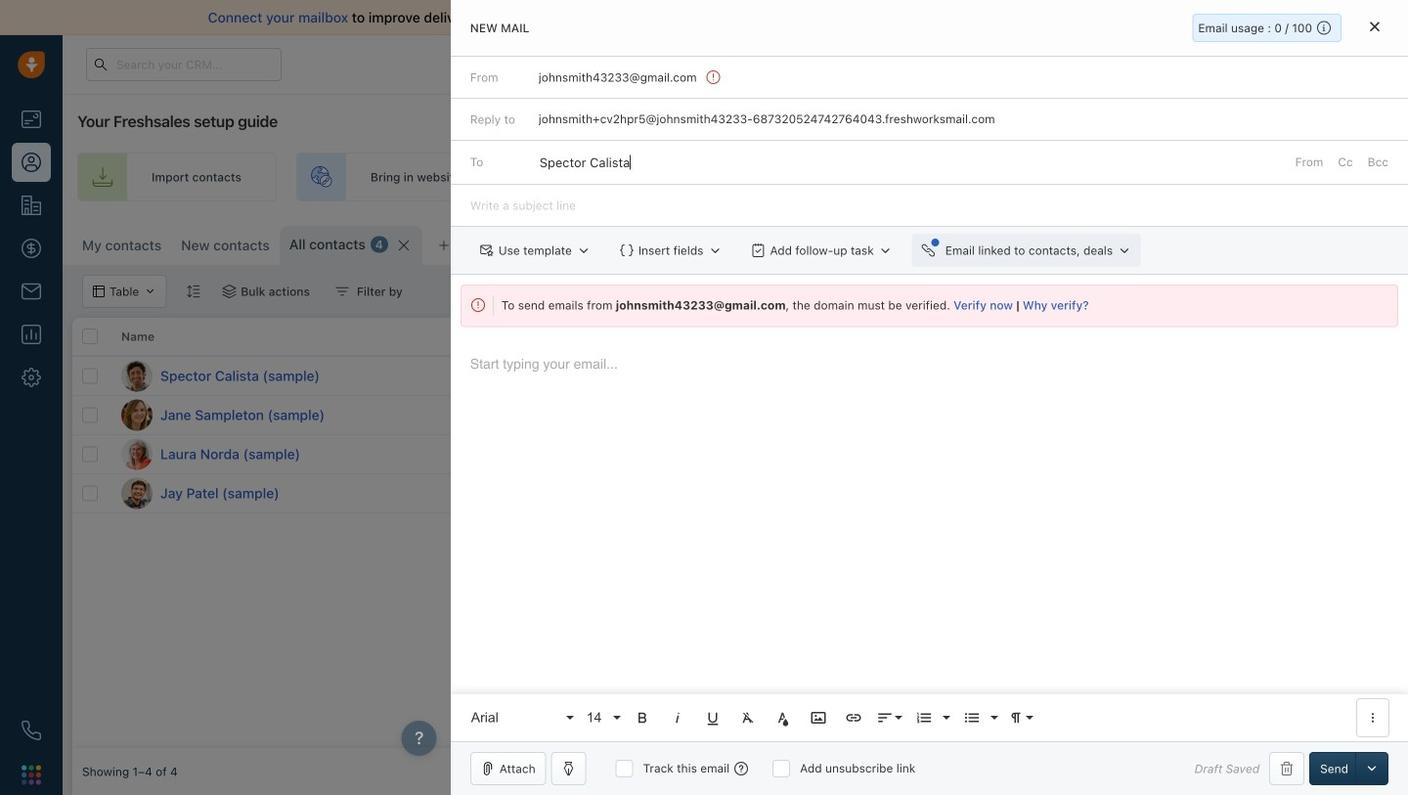 Task type: describe. For each thing, give the bounding box(es) containing it.
freshworks switcher image
[[22, 765, 41, 785]]

more misc image
[[1364, 709, 1382, 727]]

0 horizontal spatial container_wx8msf4aqz5i3rn1 image
[[222, 285, 236, 298]]

bold (⌘b) image
[[634, 709, 651, 727]]

1 j image from the top
[[121, 400, 153, 431]]

container_wx8msf4aqz5i3rn1 image
[[719, 169, 735, 185]]

italic (⌘i) image
[[669, 709, 686, 727]]

2 horizontal spatial container_wx8msf4aqz5i3rn1 image
[[992, 236, 1006, 249]]

2 row group from the left
[[503, 357, 1408, 513]]

paragraph format image
[[1007, 709, 1025, 727]]

s image
[[121, 360, 153, 392]]

l image
[[121, 439, 153, 470]]

unordered list image
[[963, 709, 981, 727]]

1 row group from the left
[[72, 357, 503, 513]]

phone element
[[12, 711, 51, 750]]

1 horizontal spatial container_wx8msf4aqz5i3rn1 image
[[335, 285, 349, 298]]

ordered list image
[[915, 709, 933, 727]]



Task type: vqa. For each thing, say whether or not it's contained in the screenshot.
grid
yes



Task type: locate. For each thing, give the bounding box(es) containing it.
1 vertical spatial j image
[[121, 478, 153, 509]]

insert link (⌘k) image
[[845, 709, 862, 727]]

phone image
[[22, 721, 41, 740]]

underline (⌘u) image
[[704, 709, 722, 727]]

cell
[[649, 357, 796, 395], [796, 357, 943, 395], [943, 357, 1090, 395], [1090, 357, 1236, 395], [1236, 357, 1383, 395], [1383, 357, 1408, 395], [503, 396, 649, 434], [649, 396, 796, 434], [796, 396, 943, 434], [943, 396, 1090, 434], [1090, 396, 1236, 434], [1236, 396, 1383, 434], [1383, 396, 1408, 434], [503, 435, 649, 473], [649, 435, 796, 473], [796, 435, 943, 473], [943, 435, 1090, 473], [1090, 435, 1236, 473], [1236, 435, 1383, 473], [1383, 435, 1408, 473], [503, 474, 649, 512], [649, 474, 796, 512], [796, 474, 943, 512], [943, 474, 1090, 512], [1090, 474, 1236, 512], [1236, 474, 1383, 512], [1383, 474, 1408, 512]]

2 j image from the top
[[121, 478, 153, 509]]

tooltip
[[1199, 86, 1266, 114]]

close image
[[1379, 13, 1389, 22], [1370, 21, 1380, 32]]

insert image (⌘p) image
[[810, 709, 827, 727]]

j image down s image
[[121, 400, 153, 431]]

0 vertical spatial j image
[[121, 400, 153, 431]]

application
[[451, 336, 1408, 741]]

Enter recipients text field
[[540, 147, 636, 178]]

Search your CRM... text field
[[86, 48, 282, 81]]

press space to select this row. row
[[72, 357, 503, 396], [503, 357, 1408, 396], [72, 396, 503, 435], [503, 396, 1408, 435], [72, 435, 503, 474], [503, 435, 1408, 474], [72, 474, 503, 513], [503, 474, 1408, 513]]

row group
[[72, 357, 503, 513], [503, 357, 1408, 513]]

j image down "l" 'icon'
[[121, 478, 153, 509]]

Write a subject line text field
[[451, 185, 1408, 226]]

container_wx8msf4aqz5i3rn1 image
[[992, 236, 1006, 249], [222, 285, 236, 298], [335, 285, 349, 298]]

j image
[[121, 400, 153, 431], [121, 478, 153, 509]]

clear formatting image
[[739, 709, 757, 727]]

dialog
[[451, 0, 1408, 795]]

row
[[72, 318, 503, 357]]

grid
[[72, 318, 1408, 748]]

text color image
[[774, 709, 792, 727]]



